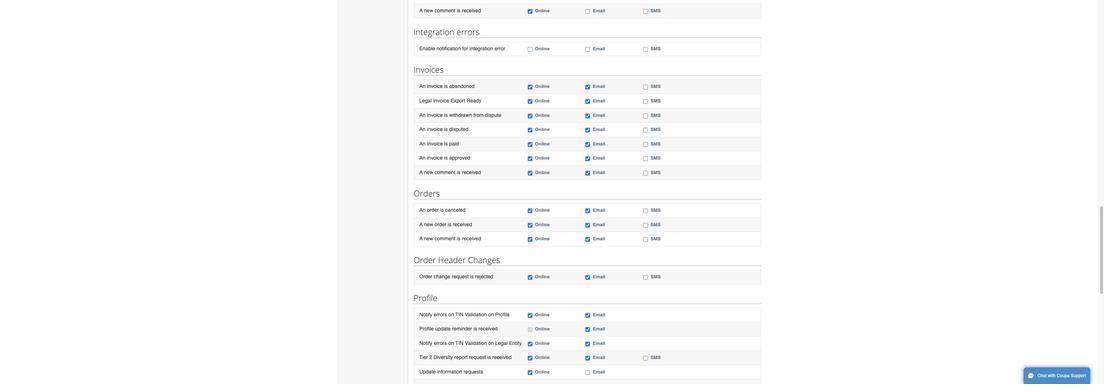 Task type: vqa. For each thing, say whether or not it's contained in the screenshot.
alert
no



Task type: describe. For each thing, give the bounding box(es) containing it.
for
[[462, 46, 468, 51]]

1 horizontal spatial request
[[469, 355, 486, 361]]

invoice for approved
[[427, 155, 443, 161]]

dispute
[[485, 112, 502, 118]]

1 a from the top
[[420, 8, 423, 13]]

10 sms from the top
[[651, 208, 661, 213]]

2 a new comment is received from the top
[[420, 169, 481, 175]]

order for order header changes
[[414, 254, 436, 266]]

on up notify errors on tin validation on legal entity
[[489, 312, 494, 318]]

7 email from the top
[[593, 141, 606, 147]]

legal invoice export ready
[[420, 98, 482, 104]]

tier
[[420, 355, 428, 361]]

4 online from the top
[[535, 98, 550, 104]]

enable
[[420, 46, 435, 51]]

an for an order is canceled
[[420, 207, 426, 213]]

an invoice is approved
[[420, 155, 471, 161]]

received up 'changes'
[[462, 236, 481, 242]]

8 email from the top
[[593, 155, 606, 161]]

15 email from the top
[[593, 326, 606, 332]]

invoice for withdrawn
[[427, 112, 443, 118]]

is left disputed on the left top of page
[[444, 126, 448, 132]]

profile update reminder is received
[[420, 326, 498, 332]]

2 sms from the top
[[651, 46, 661, 51]]

3 a new comment is received from the top
[[420, 236, 481, 242]]

invoice for disputed
[[427, 126, 443, 132]]

validation for profile
[[465, 312, 487, 318]]

invoice
[[433, 98, 450, 104]]

7 sms from the top
[[651, 141, 661, 147]]

approved
[[450, 155, 471, 161]]

order change request is rejected
[[420, 274, 493, 280]]

export
[[451, 98, 466, 104]]

information
[[437, 369, 462, 375]]

an invoice is abandoned
[[420, 83, 475, 89]]

3 sms from the top
[[651, 84, 661, 89]]

13 online from the top
[[535, 274, 550, 280]]

orders
[[414, 188, 440, 199]]

2 email from the top
[[593, 46, 606, 51]]

17 online from the top
[[535, 355, 550, 361]]

notify errors on tin validation on legal entity
[[420, 340, 522, 346]]

3 new from the top
[[424, 222, 433, 227]]

tier 2 diversity report request is received
[[420, 355, 512, 361]]

15 online from the top
[[535, 326, 550, 332]]

an invoice is withdrawn from dispute
[[420, 112, 502, 118]]

ready
[[467, 98, 482, 104]]

integration errors
[[414, 26, 480, 38]]

tin for legal
[[456, 340, 464, 346]]

integration
[[470, 46, 494, 51]]

13 email from the top
[[593, 274, 606, 280]]

is down notify errors on tin validation on legal entity
[[488, 355, 491, 361]]

on left entity
[[489, 340, 494, 346]]

is up the an invoice is disputed
[[444, 112, 448, 118]]

4 new from the top
[[424, 236, 433, 242]]

received down entity
[[493, 355, 512, 361]]

3 a from the top
[[420, 222, 423, 227]]

is down canceled
[[448, 222, 452, 227]]

6 email from the top
[[593, 127, 606, 132]]

notify for notify errors on tin validation on profile
[[420, 312, 433, 318]]

4 email from the top
[[593, 98, 606, 104]]

12 sms from the top
[[651, 236, 661, 242]]

integration
[[414, 26, 455, 38]]

update
[[420, 369, 436, 375]]

tin for profile
[[456, 312, 464, 318]]

withdrawn
[[450, 112, 472, 118]]

2 online from the top
[[535, 46, 550, 51]]

5 email from the top
[[593, 112, 606, 118]]

8 sms from the top
[[651, 155, 661, 161]]

17 email from the top
[[593, 355, 606, 361]]

4 a from the top
[[420, 236, 423, 242]]

12 online from the top
[[535, 236, 550, 242]]

5 online from the top
[[535, 112, 550, 118]]

received down approved
[[462, 169, 481, 175]]

on down profile update reminder is received
[[449, 340, 454, 346]]

9 email from the top
[[593, 170, 606, 175]]

notification
[[437, 46, 461, 51]]

10 email from the top
[[593, 208, 606, 213]]

errors for notify errors on tin validation on legal entity
[[434, 340, 447, 346]]

0 vertical spatial request
[[452, 274, 469, 280]]

11 email from the top
[[593, 222, 606, 227]]

an for an invoice is withdrawn from dispute
[[420, 112, 426, 118]]

9 sms from the top
[[651, 170, 661, 175]]

is up legal invoice export ready
[[444, 83, 448, 89]]

0 vertical spatial order
[[427, 207, 439, 213]]

8 online from the top
[[535, 155, 550, 161]]



Task type: locate. For each thing, give the bounding box(es) containing it.
a new comment is received up integration errors
[[420, 8, 481, 13]]

on up profile update reminder is received
[[449, 312, 454, 318]]

1 vertical spatial order
[[420, 274, 433, 280]]

on
[[449, 312, 454, 318], [489, 312, 494, 318], [449, 340, 454, 346], [489, 340, 494, 346]]

an for an invoice is paid
[[420, 141, 426, 147]]

new down the a new order is received
[[424, 236, 433, 242]]

0 vertical spatial tin
[[456, 312, 464, 318]]

1 sms from the top
[[651, 8, 661, 13]]

request
[[452, 274, 469, 280], [469, 355, 486, 361]]

profile for profile
[[414, 292, 438, 304]]

chat with coupa support
[[1038, 373, 1087, 379]]

1 vertical spatial validation
[[465, 340, 487, 346]]

notify for notify errors on tin validation on legal entity
[[420, 340, 433, 346]]

entity
[[509, 340, 522, 346]]

2 vertical spatial a new comment is received
[[420, 236, 481, 242]]

profile for profile update reminder is received
[[420, 326, 434, 332]]

an order is canceled
[[420, 207, 466, 213]]

changes
[[468, 254, 501, 266]]

14 email from the top
[[593, 312, 606, 318]]

2 notify from the top
[[420, 340, 433, 346]]

order for order change request is rejected
[[420, 274, 433, 280]]

is left rejected
[[470, 274, 474, 280]]

1 vertical spatial profile
[[496, 312, 510, 318]]

2 vertical spatial profile
[[420, 326, 434, 332]]

is down the a new order is received
[[457, 236, 461, 242]]

invoice up an invoice is paid
[[427, 126, 443, 132]]

2 new from the top
[[424, 169, 433, 175]]

an for an invoice is abandoned
[[420, 83, 426, 89]]

invoice down the an invoice is disputed
[[427, 141, 443, 147]]

a down an order is canceled
[[420, 222, 423, 227]]

errors up update
[[434, 312, 447, 318]]

an for an invoice is disputed
[[420, 126, 426, 132]]

11 sms from the top
[[651, 222, 661, 227]]

0 vertical spatial validation
[[465, 312, 487, 318]]

an invoice is paid
[[420, 141, 459, 147]]

tin up profile update reminder is received
[[456, 312, 464, 318]]

report
[[455, 355, 468, 361]]

request down order header changes
[[452, 274, 469, 280]]

13 sms from the top
[[651, 274, 661, 280]]

None checkbox
[[586, 9, 591, 14], [644, 9, 648, 14], [528, 47, 533, 52], [586, 47, 591, 52], [644, 47, 648, 52], [644, 85, 648, 90], [528, 99, 533, 104], [586, 128, 591, 133], [586, 142, 591, 147], [644, 142, 648, 147], [528, 157, 533, 161], [586, 157, 591, 161], [644, 157, 648, 161], [528, 171, 533, 176], [586, 171, 591, 176], [644, 171, 648, 176], [586, 209, 591, 213], [644, 209, 648, 213], [528, 223, 533, 228], [528, 237, 533, 242], [586, 275, 591, 280], [528, 313, 533, 318], [586, 313, 591, 318], [528, 327, 533, 332], [586, 327, 591, 332], [528, 342, 533, 347], [586, 9, 591, 14], [644, 9, 648, 14], [528, 47, 533, 52], [586, 47, 591, 52], [644, 47, 648, 52], [644, 85, 648, 90], [528, 99, 533, 104], [586, 128, 591, 133], [586, 142, 591, 147], [644, 142, 648, 147], [528, 157, 533, 161], [586, 157, 591, 161], [644, 157, 648, 161], [528, 171, 533, 176], [586, 171, 591, 176], [644, 171, 648, 176], [586, 209, 591, 213], [644, 209, 648, 213], [528, 223, 533, 228], [528, 237, 533, 242], [586, 275, 591, 280], [528, 313, 533, 318], [586, 313, 591, 318], [528, 327, 533, 332], [586, 327, 591, 332], [528, 342, 533, 347]]

abandoned
[[450, 83, 475, 89]]

invoice for paid
[[427, 141, 443, 147]]

request up requests
[[469, 355, 486, 361]]

a new order is received
[[420, 222, 472, 227]]

an down an invoice is paid
[[420, 155, 426, 161]]

1 vertical spatial request
[[469, 355, 486, 361]]

2 an from the top
[[420, 112, 426, 118]]

profile up entity
[[496, 312, 510, 318]]

0 vertical spatial a new comment is received
[[420, 8, 481, 13]]

errors up the for
[[457, 26, 480, 38]]

legal
[[420, 98, 432, 104], [496, 340, 508, 346]]

validation
[[465, 312, 487, 318], [465, 340, 487, 346]]

order down 'orders'
[[427, 207, 439, 213]]

invoice down an invoice is paid
[[427, 155, 443, 161]]

3 invoice from the top
[[427, 126, 443, 132]]

0 vertical spatial notify
[[420, 312, 433, 318]]

5 sms from the top
[[651, 112, 661, 118]]

2 a from the top
[[420, 169, 423, 175]]

an down the an invoice is disputed
[[420, 141, 426, 147]]

6 an from the top
[[420, 207, 426, 213]]

18 online from the top
[[535, 369, 550, 375]]

14 sms from the top
[[651, 355, 661, 361]]

1 vertical spatial a new comment is received
[[420, 169, 481, 175]]

an invoice is disputed
[[420, 126, 469, 132]]

with
[[1049, 373, 1056, 379]]

None checkbox
[[528, 9, 533, 14], [528, 85, 533, 90], [586, 85, 591, 90], [586, 99, 591, 104], [644, 99, 648, 104], [528, 114, 533, 118], [586, 114, 591, 118], [644, 114, 648, 118], [528, 128, 533, 133], [644, 128, 648, 133], [528, 142, 533, 147], [528, 209, 533, 213], [586, 223, 591, 228], [644, 223, 648, 228], [586, 237, 591, 242], [644, 237, 648, 242], [528, 275, 533, 280], [644, 275, 648, 280], [586, 342, 591, 347], [528, 356, 533, 361], [586, 356, 591, 361], [644, 356, 648, 361], [528, 370, 533, 375], [586, 370, 591, 375], [528, 9, 533, 14], [528, 85, 533, 90], [586, 85, 591, 90], [586, 99, 591, 104], [644, 99, 648, 104], [528, 114, 533, 118], [586, 114, 591, 118], [644, 114, 648, 118], [528, 128, 533, 133], [644, 128, 648, 133], [528, 142, 533, 147], [528, 209, 533, 213], [586, 223, 591, 228], [644, 223, 648, 228], [586, 237, 591, 242], [644, 237, 648, 242], [528, 275, 533, 280], [644, 275, 648, 280], [586, 342, 591, 347], [528, 356, 533, 361], [586, 356, 591, 361], [644, 356, 648, 361], [528, 370, 533, 375], [586, 370, 591, 375]]

is left paid
[[444, 141, 448, 147]]

9 online from the top
[[535, 170, 550, 175]]

sms
[[651, 8, 661, 13], [651, 46, 661, 51], [651, 84, 661, 89], [651, 98, 661, 104], [651, 112, 661, 118], [651, 127, 661, 132], [651, 141, 661, 147], [651, 155, 661, 161], [651, 170, 661, 175], [651, 208, 661, 213], [651, 222, 661, 227], [651, 236, 661, 242], [651, 274, 661, 280], [651, 355, 661, 361]]

is up integration errors
[[457, 8, 461, 13]]

a new comment is received down the a new order is received
[[420, 236, 481, 242]]

notify errors on tin validation on profile
[[420, 312, 510, 318]]

12 email from the top
[[593, 236, 606, 242]]

2 invoice from the top
[[427, 112, 443, 118]]

new down an order is canceled
[[424, 222, 433, 227]]

2 validation from the top
[[465, 340, 487, 346]]

notify up profile update reminder is received
[[420, 312, 433, 318]]

2 vertical spatial comment
[[435, 236, 456, 242]]

tin down profile update reminder is received
[[456, 340, 464, 346]]

chat
[[1038, 373, 1047, 379]]

3 email from the top
[[593, 84, 606, 89]]

0 horizontal spatial legal
[[420, 98, 432, 104]]

received
[[462, 8, 481, 13], [462, 169, 481, 175], [453, 222, 472, 227], [462, 236, 481, 242], [479, 326, 498, 332], [493, 355, 512, 361]]

is
[[457, 8, 461, 13], [444, 83, 448, 89], [444, 112, 448, 118], [444, 126, 448, 132], [444, 141, 448, 147], [444, 155, 448, 161], [457, 169, 461, 175], [440, 207, 444, 213], [448, 222, 452, 227], [457, 236, 461, 242], [470, 274, 474, 280], [474, 326, 477, 332], [488, 355, 491, 361]]

1 new from the top
[[424, 8, 433, 13]]

3 an from the top
[[420, 126, 426, 132]]

errors for integration errors
[[457, 26, 480, 38]]

enable notification for integration error
[[420, 46, 506, 51]]

4 an from the top
[[420, 141, 426, 147]]

notify up tier
[[420, 340, 433, 346]]

header
[[438, 254, 466, 266]]

18 email from the top
[[593, 369, 606, 375]]

support
[[1072, 373, 1087, 379]]

notify
[[420, 312, 433, 318], [420, 340, 433, 346]]

legal left entity
[[496, 340, 508, 346]]

6 sms from the top
[[651, 127, 661, 132]]

3 online from the top
[[535, 84, 550, 89]]

update information requests
[[420, 369, 483, 375]]

invoice
[[427, 83, 443, 89], [427, 112, 443, 118], [427, 126, 443, 132], [427, 141, 443, 147], [427, 155, 443, 161]]

invoice up invoice
[[427, 83, 443, 89]]

an up the an invoice is disputed
[[420, 112, 426, 118]]

2 comment from the top
[[435, 169, 456, 175]]

is left approved
[[444, 155, 448, 161]]

1 invoice from the top
[[427, 83, 443, 89]]

errors for notify errors on tin validation on profile
[[434, 312, 447, 318]]

4 invoice from the top
[[427, 141, 443, 147]]

2 tin from the top
[[456, 340, 464, 346]]

comment down the a new order is received
[[435, 236, 456, 242]]

16 email from the top
[[593, 341, 606, 346]]

new up 'orders'
[[424, 169, 433, 175]]

1 vertical spatial notify
[[420, 340, 433, 346]]

a down the a new order is received
[[420, 236, 423, 242]]

errors down update
[[434, 340, 447, 346]]

a up 'orders'
[[420, 169, 423, 175]]

order up change
[[414, 254, 436, 266]]

1 vertical spatial legal
[[496, 340, 508, 346]]

email
[[593, 8, 606, 13], [593, 46, 606, 51], [593, 84, 606, 89], [593, 98, 606, 104], [593, 112, 606, 118], [593, 127, 606, 132], [593, 141, 606, 147], [593, 155, 606, 161], [593, 170, 606, 175], [593, 208, 606, 213], [593, 222, 606, 227], [593, 236, 606, 242], [593, 274, 606, 280], [593, 312, 606, 318], [593, 326, 606, 332], [593, 341, 606, 346], [593, 355, 606, 361], [593, 369, 606, 375]]

1 comment from the top
[[435, 8, 456, 13]]

from
[[474, 112, 484, 118]]

validation up reminder
[[465, 312, 487, 318]]

7 online from the top
[[535, 141, 550, 147]]

update
[[435, 326, 451, 332]]

1 notify from the top
[[420, 312, 433, 318]]

order header changes
[[414, 254, 501, 266]]

rejected
[[475, 274, 493, 280]]

new
[[424, 8, 433, 13], [424, 169, 433, 175], [424, 222, 433, 227], [424, 236, 433, 242]]

order left change
[[420, 274, 433, 280]]

requests
[[464, 369, 483, 375]]

a new comment is received
[[420, 8, 481, 13], [420, 169, 481, 175], [420, 236, 481, 242]]

1 an from the top
[[420, 83, 426, 89]]

is left canceled
[[440, 207, 444, 213]]

invoice for abandoned
[[427, 83, 443, 89]]

online
[[535, 8, 550, 13], [535, 46, 550, 51], [535, 84, 550, 89], [535, 98, 550, 104], [535, 112, 550, 118], [535, 127, 550, 132], [535, 141, 550, 147], [535, 155, 550, 161], [535, 170, 550, 175], [535, 208, 550, 213], [535, 222, 550, 227], [535, 236, 550, 242], [535, 274, 550, 280], [535, 312, 550, 318], [535, 326, 550, 332], [535, 341, 550, 346], [535, 355, 550, 361], [535, 369, 550, 375]]

10 online from the top
[[535, 208, 550, 213]]

1 online from the top
[[535, 8, 550, 13]]

a new comment is received down an invoice is approved
[[420, 169, 481, 175]]

1 validation from the top
[[465, 312, 487, 318]]

0 vertical spatial errors
[[457, 26, 480, 38]]

6 online from the top
[[535, 127, 550, 132]]

2
[[430, 355, 432, 361]]

disputed
[[450, 126, 469, 132]]

comment up integration errors
[[435, 8, 456, 13]]

an down 'orders'
[[420, 207, 426, 213]]

validation for legal
[[465, 340, 487, 346]]

canceled
[[446, 207, 466, 213]]

invoices
[[414, 64, 444, 75]]

chat with coupa support button
[[1024, 368, 1091, 384]]

16 online from the top
[[535, 341, 550, 346]]

1 vertical spatial tin
[[456, 340, 464, 346]]

validation up tier 2 diversity report request is received
[[465, 340, 487, 346]]

order
[[414, 254, 436, 266], [420, 274, 433, 280]]

0 vertical spatial order
[[414, 254, 436, 266]]

an up an invoice is paid
[[420, 126, 426, 132]]

comment
[[435, 8, 456, 13], [435, 169, 456, 175], [435, 236, 456, 242]]

2 vertical spatial errors
[[434, 340, 447, 346]]

paid
[[450, 141, 459, 147]]

received down canceled
[[453, 222, 472, 227]]

coupa
[[1058, 373, 1070, 379]]

profile left update
[[420, 326, 434, 332]]

11 online from the top
[[535, 222, 550, 227]]

a up integration
[[420, 8, 423, 13]]

1 a new comment is received from the top
[[420, 8, 481, 13]]

comment down an invoice is approved
[[435, 169, 456, 175]]

tin
[[456, 312, 464, 318], [456, 340, 464, 346]]

diversity
[[434, 355, 453, 361]]

invoice down invoice
[[427, 112, 443, 118]]

5 an from the top
[[420, 155, 426, 161]]

errors
[[457, 26, 480, 38], [434, 312, 447, 318], [434, 340, 447, 346]]

profile down change
[[414, 292, 438, 304]]

an down 'invoices'
[[420, 83, 426, 89]]

received up integration errors
[[462, 8, 481, 13]]

order down an order is canceled
[[435, 222, 447, 227]]

an
[[420, 83, 426, 89], [420, 112, 426, 118], [420, 126, 426, 132], [420, 141, 426, 147], [420, 155, 426, 161], [420, 207, 426, 213]]

0 vertical spatial comment
[[435, 8, 456, 13]]

legal left invoice
[[420, 98, 432, 104]]

order
[[427, 207, 439, 213], [435, 222, 447, 227]]

is right reminder
[[474, 326, 477, 332]]

3 comment from the top
[[435, 236, 456, 242]]

0 vertical spatial profile
[[414, 292, 438, 304]]

profile
[[414, 292, 438, 304], [496, 312, 510, 318], [420, 326, 434, 332]]

0 vertical spatial legal
[[420, 98, 432, 104]]

1 horizontal spatial legal
[[496, 340, 508, 346]]

0 horizontal spatial request
[[452, 274, 469, 280]]

1 email from the top
[[593, 8, 606, 13]]

5 invoice from the top
[[427, 155, 443, 161]]

error
[[495, 46, 506, 51]]

1 vertical spatial order
[[435, 222, 447, 227]]

1 vertical spatial comment
[[435, 169, 456, 175]]

is down approved
[[457, 169, 461, 175]]

14 online from the top
[[535, 312, 550, 318]]

1 tin from the top
[[456, 312, 464, 318]]

1 vertical spatial errors
[[434, 312, 447, 318]]

a
[[420, 8, 423, 13], [420, 169, 423, 175], [420, 222, 423, 227], [420, 236, 423, 242]]

received up notify errors on tin validation on legal entity
[[479, 326, 498, 332]]

reminder
[[452, 326, 472, 332]]

change
[[434, 274, 451, 280]]

4 sms from the top
[[651, 98, 661, 104]]

new up integration
[[424, 8, 433, 13]]

an for an invoice is approved
[[420, 155, 426, 161]]



